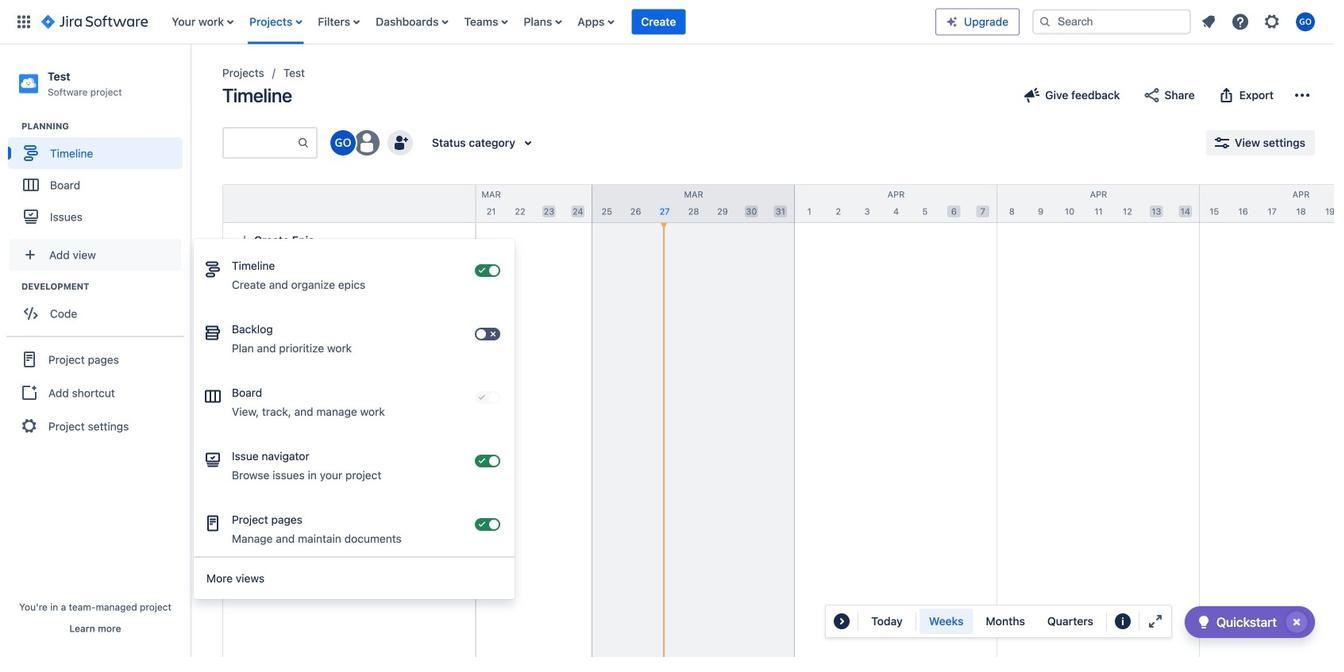 Task type: describe. For each thing, give the bounding box(es) containing it.
5 column header from the left
[[998, 185, 1201, 222]]

row group inside timeline grid
[[222, 184, 475, 223]]

notifications image
[[1200, 12, 1219, 31]]

sidebar element
[[0, 44, 191, 658]]

row inside row group
[[223, 185, 475, 223]]

Search timeline text field
[[224, 129, 297, 157]]

0 horizontal spatial list
[[164, 0, 936, 44]]

development image
[[2, 277, 21, 297]]

enter full screen image
[[1147, 613, 1166, 632]]

check image
[[1195, 613, 1214, 633]]

6 column header from the left
[[1201, 185, 1335, 222]]

4 column header from the left
[[795, 185, 998, 222]]

legend image
[[1114, 613, 1133, 632]]

add people image
[[391, 133, 410, 153]]

timeline grid
[[188, 184, 1335, 658]]

2 column header from the left
[[390, 185, 593, 222]]

heading for planning icon at left top
[[21, 120, 190, 133]]

dismiss quickstart image
[[1285, 610, 1310, 636]]

help image
[[1232, 12, 1251, 31]]



Task type: locate. For each thing, give the bounding box(es) containing it.
row
[[223, 185, 475, 223]]

None search field
[[1033, 9, 1192, 35]]

appswitcher icon image
[[14, 12, 33, 31]]

1 vertical spatial heading
[[21, 281, 190, 293]]

group
[[8, 120, 190, 238], [8, 281, 190, 335], [6, 336, 184, 449], [920, 609, 1104, 635]]

list
[[164, 0, 936, 44], [1195, 8, 1325, 36]]

1 column header from the left
[[188, 185, 390, 222]]

export icon image
[[1218, 86, 1237, 105]]

jira software image
[[41, 12, 148, 31], [41, 12, 148, 31]]

heading for development image
[[21, 281, 190, 293]]

0 vertical spatial heading
[[21, 120, 190, 133]]

column header
[[188, 185, 390, 222], [390, 185, 593, 222], [593, 185, 795, 222], [795, 185, 998, 222], [998, 185, 1201, 222], [1201, 185, 1335, 222]]

planning image
[[2, 117, 21, 136]]

settings image
[[1263, 12, 1282, 31]]

sidebar navigation image
[[173, 64, 208, 95]]

1 horizontal spatial list
[[1195, 8, 1325, 36]]

row group
[[222, 184, 475, 223]]

banner
[[0, 0, 1335, 44]]

primary element
[[10, 0, 936, 44]]

your profile and settings image
[[1297, 12, 1316, 31]]

2 heading from the top
[[21, 281, 190, 293]]

3 column header from the left
[[593, 185, 795, 222]]

1 heading from the top
[[21, 120, 190, 133]]

list item
[[632, 0, 686, 44]]

Search field
[[1033, 9, 1192, 35]]

heading
[[21, 120, 190, 133], [21, 281, 190, 293]]

search image
[[1039, 15, 1052, 28]]



